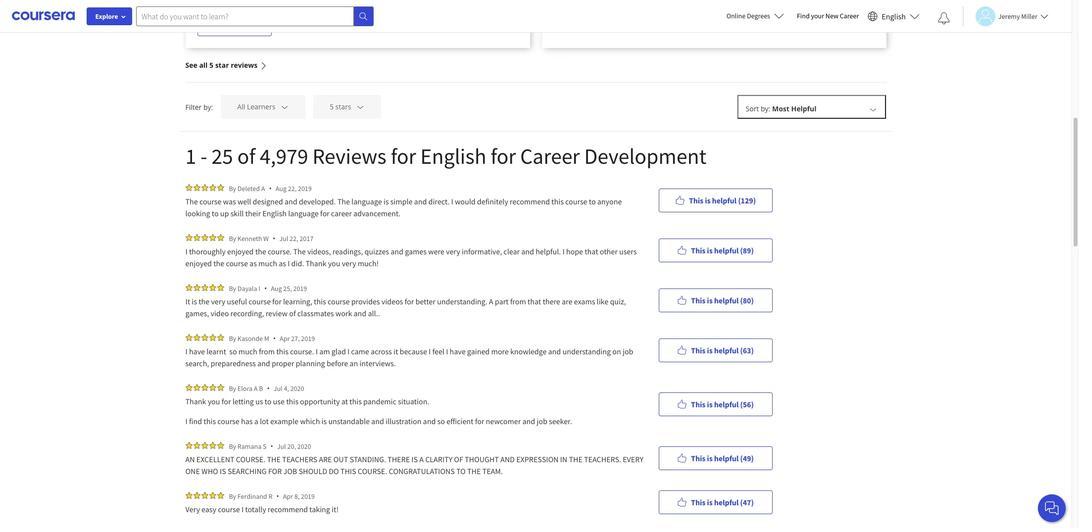 Task type: locate. For each thing, give the bounding box(es) containing it.
0 horizontal spatial chevron down image
[[356, 103, 365, 112]]

1 horizontal spatial the
[[467, 466, 481, 476]]

the
[[267, 455, 281, 464], [569, 455, 583, 464], [467, 466, 481, 476]]

2019 inside by kasonde m • apr 27, 2019
[[301, 334, 315, 343]]

you left "letting"
[[208, 397, 220, 407]]

from down m
[[259, 347, 275, 357]]

1 vertical spatial enjoyed
[[185, 258, 212, 268]]

newcomer
[[486, 416, 521, 426]]

0 horizontal spatial course.
[[236, 455, 266, 464]]

taking
[[310, 505, 330, 514]]

1 horizontal spatial thank
[[306, 258, 327, 268]]

as down kenneth
[[250, 258, 257, 268]]

came
[[351, 347, 369, 357]]

0 horizontal spatial so
[[229, 347, 237, 357]]

i left did.
[[288, 258, 290, 268]]

•
[[269, 184, 272, 193], [273, 234, 275, 243], [264, 284, 267, 293], [273, 334, 276, 343], [267, 384, 270, 393], [271, 442, 273, 451], [276, 492, 279, 501]]

learnt
[[207, 347, 226, 357]]

thank
[[306, 258, 327, 268], [185, 397, 206, 407]]

interviews.
[[360, 359, 396, 368]]

this inside this is helpful (56) button
[[691, 399, 706, 409]]

is inside button
[[707, 453, 713, 463]]

aug
[[276, 184, 287, 193], [271, 284, 282, 293]]

to left up
[[212, 208, 219, 218]]

language down developed.
[[288, 208, 319, 218]]

apr
[[280, 334, 290, 343], [283, 492, 293, 501]]

course. up planning
[[290, 347, 314, 357]]

this inside this is helpful (89) "button"
[[691, 245, 706, 255]]

this is helpful (129)
[[689, 195, 756, 205]]

course up looking
[[200, 197, 222, 206]]

to right us
[[265, 397, 272, 407]]

0 vertical spatial you
[[328, 258, 340, 268]]

5 by from the top
[[229, 384, 236, 393]]

1 vertical spatial of
[[289, 308, 296, 318]]

0 horizontal spatial very
[[211, 297, 225, 307]]

by inside by kenneth w • jul 22, 2017
[[229, 234, 236, 243]]

helpful for (63)
[[714, 345, 739, 355]]

5
[[209, 60, 213, 70], [330, 102, 334, 112]]

1 horizontal spatial so
[[437, 416, 445, 426]]

language
[[352, 197, 382, 206], [288, 208, 319, 218]]

were
[[428, 247, 445, 256]]

0 vertical spatial very
[[446, 247, 460, 256]]

apr inside by ferdinand r • apr 8, 2019
[[283, 492, 293, 501]]

(47)
[[740, 497, 754, 507]]

by inside by kasonde m • apr 27, 2019
[[229, 334, 236, 343]]

definitely
[[477, 197, 508, 206]]

w
[[263, 234, 269, 243]]

1 vertical spatial recommend
[[268, 505, 308, 514]]

find your new career link
[[792, 10, 864, 22]]

helpful inside this is helpful (47) button
[[714, 497, 739, 507]]

the up did.
[[293, 247, 306, 256]]

2 have from the left
[[450, 347, 466, 357]]

course. down by kenneth w • jul 22, 2017
[[268, 247, 292, 256]]

the right to
[[467, 466, 481, 476]]

7 by from the top
[[229, 492, 236, 501]]

3 by from the top
[[229, 284, 236, 293]]

0 vertical spatial from
[[510, 297, 526, 307]]

helpful inside this is helpful (80) button
[[714, 295, 739, 305]]

the up games,
[[199, 297, 210, 307]]

22, down 4,979
[[288, 184, 297, 193]]

22, left 2017
[[290, 234, 298, 243]]

• for teachers
[[271, 442, 273, 451]]

course up dayala
[[226, 258, 248, 268]]

a up 'congratulations'
[[420, 455, 424, 464]]

1 horizontal spatial chevron down image
[[869, 105, 878, 114]]

jul right 'w'
[[279, 234, 288, 243]]

1 horizontal spatial much
[[259, 258, 277, 268]]

1 horizontal spatial have
[[450, 347, 466, 357]]

1 horizontal spatial very
[[342, 258, 356, 268]]

a left part
[[489, 297, 493, 307]]

0 vertical spatial apr
[[280, 334, 290, 343]]

to left anyone
[[589, 197, 596, 206]]

helpful inside this is helpful (56) button
[[714, 399, 739, 409]]

i inside the course was well designed and developed. the language is simple and direct. i would definitely recommend this course to anyone looking to up skill their english language for career advancement.
[[451, 197, 453, 206]]

this inside this is helpful (80) button
[[691, 295, 706, 305]]

0 horizontal spatial that
[[528, 297, 541, 307]]

helpful left (56)
[[714, 399, 739, 409]]

elora
[[238, 384, 253, 393]]

helpful for (129)
[[712, 195, 737, 205]]

0 vertical spatial 5
[[209, 60, 213, 70]]

• right r
[[276, 492, 279, 501]]

1 horizontal spatial course.
[[358, 466, 387, 476]]

see all 5 star reviews
[[185, 60, 258, 70]]

every
[[623, 455, 644, 464]]

by up was
[[229, 184, 236, 193]]

have right the feel
[[450, 347, 466, 357]]

1
[[185, 143, 196, 170]]

helpful for (49)
[[714, 453, 739, 463]]

1 horizontal spatial enjoyed
[[227, 247, 254, 256]]

0 vertical spatial 2020
[[290, 384, 304, 393]]

the up career
[[338, 197, 350, 206]]

aug for and
[[276, 184, 287, 193]]

1 vertical spatial aug
[[271, 284, 282, 293]]

is for this is helpful (47)
[[707, 497, 713, 507]]

• up designed
[[269, 184, 272, 193]]

is for it is the very useful course for learning, this course provides videos for better understanding. a part from that there are exams like quiz, games, video recording, review of classmates work and all..
[[192, 297, 197, 307]]

• for much
[[273, 334, 276, 343]]

22, for the
[[290, 234, 298, 243]]

1 vertical spatial 5
[[330, 102, 334, 112]]

2 by from the top
[[229, 234, 236, 243]]

1 vertical spatial to
[[212, 208, 219, 218]]

by
[[229, 184, 236, 193], [229, 234, 236, 243], [229, 284, 236, 293], [229, 334, 236, 343], [229, 384, 236, 393], [229, 442, 236, 451], [229, 492, 236, 501]]

helpful inside this is helpful (89) "button"
[[714, 245, 739, 255]]

1 vertical spatial 22,
[[290, 234, 298, 243]]

2019 inside by deleted a • aug 22, 2019
[[298, 184, 312, 193]]

aug up designed
[[276, 184, 287, 193]]

dayala
[[238, 284, 257, 293]]

that inside i thoroughly enjoyed the course. the videos, readings, quizzes and games were very informative, clear and helpful. i hope that other users enjoyed the course as much as i did. thank you very much!
[[585, 247, 598, 256]]

1 vertical spatial course.
[[290, 347, 314, 357]]

english inside the course was well designed and developed. the language is simple and direct. i would definitely recommend this course to anyone looking to up skill their english language for career advancement.
[[263, 208, 287, 218]]

very
[[446, 247, 460, 256], [342, 258, 356, 268], [211, 297, 225, 307]]

-
[[201, 143, 207, 170]]

i left totally
[[242, 505, 244, 514]]

jul
[[279, 234, 288, 243], [274, 384, 283, 393], [277, 442, 286, 451]]

0 vertical spatial job
[[623, 347, 634, 357]]

1 horizontal spatial recommend
[[510, 197, 550, 206]]

this for this is helpful (56)
[[691, 399, 706, 409]]

by left kenneth
[[229, 234, 236, 243]]

helpful inside this is helpful (63) button
[[714, 345, 739, 355]]

this is helpful (80) button
[[659, 288, 773, 312]]

0 vertical spatial to
[[589, 197, 596, 206]]

apr left 8,
[[283, 492, 293, 501]]

other
[[600, 247, 618, 256]]

22,
[[288, 184, 297, 193], [290, 234, 298, 243]]

1 horizontal spatial language
[[352, 197, 382, 206]]

1 by from the top
[[229, 184, 236, 193]]

0 horizontal spatial as
[[250, 258, 257, 268]]

is left (129)
[[705, 195, 711, 205]]

find your new career
[[797, 11, 859, 20]]

a inside it is the very useful course for learning, this course provides videos for better understanding. a part from that there are exams like quiz, games, video recording, review of classmates work and all..
[[489, 297, 493, 307]]

and
[[285, 197, 297, 206], [414, 197, 427, 206], [391, 247, 404, 256], [522, 247, 534, 256], [354, 308, 367, 318], [548, 347, 561, 357], [257, 359, 270, 368], [371, 416, 384, 426], [423, 416, 436, 426], [523, 416, 535, 426]]

helpful for (80)
[[714, 295, 739, 305]]

explore button
[[87, 7, 132, 25]]

0 horizontal spatial job
[[537, 416, 548, 426]]

2 vertical spatial the
[[199, 297, 210, 307]]

1 have from the left
[[189, 347, 205, 357]]

1 horizontal spatial english
[[421, 143, 486, 170]]

did.
[[291, 258, 304, 268]]

by ramana s • jul 20, 2020
[[229, 442, 311, 451]]

advancement.
[[354, 208, 401, 218]]

and right newcomer
[[523, 416, 535, 426]]

helpful left (129)
[[712, 195, 737, 205]]

you down readings,
[[328, 258, 340, 268]]

by: right sort
[[761, 104, 771, 113]]

it
[[185, 297, 190, 307]]

1 horizontal spatial job
[[623, 347, 634, 357]]

is right the it
[[192, 297, 197, 307]]

helpful inside this is helpful (49) button
[[714, 453, 739, 463]]

0 horizontal spatial the
[[267, 455, 281, 464]]

part
[[495, 297, 509, 307]]

1 vertical spatial from
[[259, 347, 275, 357]]

this inside this is helpful (63) button
[[691, 345, 706, 355]]

jul for teachers
[[277, 442, 286, 451]]

helpful for (56)
[[714, 399, 739, 409]]

0 horizontal spatial is
[[220, 466, 226, 476]]

jul inside the by elora a b • jul 4, 2020
[[274, 384, 283, 393]]

1 vertical spatial career
[[520, 143, 580, 170]]

1 horizontal spatial as
[[279, 258, 286, 268]]

much down kasonde at the bottom of the page
[[239, 347, 257, 357]]

2019
[[298, 184, 312, 193], [293, 284, 307, 293], [301, 334, 315, 343], [301, 492, 315, 501]]

0 vertical spatial thank
[[306, 258, 327, 268]]

of inside it is the very useful course for learning, this course provides videos for better understanding. a part from that there are exams like quiz, games, video recording, review of classmates work and all..
[[289, 308, 296, 318]]

0 vertical spatial much
[[259, 258, 277, 268]]

language up advancement.
[[352, 197, 382, 206]]

0 vertical spatial so
[[229, 347, 237, 357]]

for left 'better'
[[405, 297, 414, 307]]

0 vertical spatial that
[[585, 247, 598, 256]]

None search field
[[136, 6, 374, 26]]

course. down standing.
[[358, 466, 387, 476]]

1 vertical spatial so
[[437, 416, 445, 426]]

0 vertical spatial career
[[840, 11, 859, 20]]

one
[[185, 466, 200, 476]]

as left did.
[[279, 258, 286, 268]]

1 as from the left
[[250, 258, 257, 268]]

course. inside i have learnt  so much from this course. i am glad i came across it because i feel i have gained more knowledge and understanding on job search, preparedness and proper planning before an interviews.
[[290, 347, 314, 357]]

jul inside by kenneth w • jul 22, 2017
[[279, 234, 288, 243]]

this is helpful (56) button
[[659, 392, 773, 416]]

1 horizontal spatial you
[[328, 258, 340, 268]]

looking
[[185, 208, 210, 218]]

and
[[501, 455, 515, 464]]

0 vertical spatial language
[[352, 197, 382, 206]]

and left games
[[391, 247, 404, 256]]

0 horizontal spatial career
[[520, 143, 580, 170]]

0 horizontal spatial to
[[212, 208, 219, 218]]

was
[[223, 197, 236, 206]]

this inside this is helpful (47) button
[[691, 497, 706, 507]]

this for this is helpful (47)
[[691, 497, 706, 507]]

much up by dayala i • aug 25, 2019
[[259, 258, 277, 268]]

this for this is helpful (63)
[[691, 345, 706, 355]]

example
[[270, 416, 299, 426]]

1 horizontal spatial the
[[293, 247, 306, 256]]

is left (80)
[[707, 295, 713, 305]]

the down 'w'
[[255, 247, 266, 256]]

• right "s"
[[271, 442, 273, 451]]

• for totally
[[276, 492, 279, 501]]

job right on
[[623, 347, 634, 357]]

2017
[[300, 234, 314, 243]]

1 horizontal spatial that
[[585, 247, 598, 256]]

2020 right '4,'
[[290, 384, 304, 393]]

by for enjoyed
[[229, 234, 236, 243]]

very right were
[[446, 247, 460, 256]]

the
[[185, 197, 198, 206], [338, 197, 350, 206], [293, 247, 306, 256]]

this is helpful (63)
[[691, 345, 754, 355]]

0 horizontal spatial 5
[[209, 60, 213, 70]]

is up advancement.
[[384, 197, 389, 206]]

2 as from the left
[[279, 258, 286, 268]]

is right which
[[322, 416, 327, 426]]

english
[[882, 11, 906, 21], [421, 143, 486, 170], [263, 208, 287, 218]]

and down provides
[[354, 308, 367, 318]]

is inside "button"
[[707, 245, 713, 255]]

i
[[451, 197, 453, 206], [185, 247, 188, 256], [563, 247, 565, 256], [288, 258, 290, 268], [259, 284, 260, 293], [185, 347, 188, 357], [316, 347, 318, 357], [348, 347, 350, 357], [429, 347, 431, 357], [446, 347, 448, 357], [185, 416, 188, 426], [242, 505, 244, 514]]

helpful inside 'this is helpful (129)' button
[[712, 195, 737, 205]]

1 horizontal spatial by:
[[761, 104, 771, 113]]

0 vertical spatial english
[[882, 11, 906, 21]]

2019 right 8,
[[301, 492, 315, 501]]

1 horizontal spatial career
[[840, 11, 859, 20]]

helpful for (89)
[[714, 245, 739, 255]]

by: right filter on the top left of page
[[203, 102, 213, 112]]

is left (47)
[[707, 497, 713, 507]]

and down pandemic on the left of the page
[[371, 416, 384, 426]]

2020 inside by ramana s • jul 20, 2020
[[297, 442, 311, 451]]

you
[[328, 258, 340, 268], [208, 397, 220, 407]]

course
[[200, 197, 222, 206], [566, 197, 588, 206], [226, 258, 248, 268], [249, 297, 271, 307], [328, 297, 350, 307], [218, 416, 240, 426], [218, 505, 240, 514]]

for right efficient
[[475, 416, 484, 426]]

this is helpful (89) button
[[659, 238, 773, 262]]

from
[[510, 297, 526, 307], [259, 347, 275, 357]]

0 horizontal spatial you
[[208, 397, 220, 407]]

1 vertical spatial very
[[342, 258, 356, 268]]

4 by from the top
[[229, 334, 236, 343]]

in
[[560, 455, 568, 464]]

helpful left (63)
[[714, 345, 739, 355]]

filled star image
[[185, 184, 192, 191], [209, 184, 216, 191], [217, 184, 224, 191], [193, 234, 200, 241], [201, 234, 208, 241], [209, 234, 216, 241], [217, 234, 224, 241], [201, 284, 208, 291], [185, 334, 192, 341], [193, 334, 200, 341], [185, 384, 192, 391], [201, 384, 208, 391], [185, 442, 192, 449], [193, 442, 200, 449], [193, 492, 200, 499], [201, 492, 208, 499], [209, 492, 216, 499], [217, 492, 224, 499]]

much inside i have learnt  so much from this course. i am glad i came across it because i feel i have gained more knowledge and understanding on job search, preparedness and proper planning before an interviews.
[[239, 347, 257, 357]]

by for course.
[[229, 442, 236, 451]]

2020 inside the by elora a b • jul 4, 2020
[[290, 384, 304, 393]]

use
[[273, 397, 285, 407]]

this for this is helpful (89)
[[691, 245, 706, 255]]

readings,
[[333, 247, 363, 256]]

0 vertical spatial jul
[[279, 234, 288, 243]]

thank up the find
[[185, 397, 206, 407]]

2019 for for
[[293, 284, 307, 293]]

aug inside by dayala i • aug 25, 2019
[[271, 284, 282, 293]]

by inside by deleted a • aug 22, 2019
[[229, 184, 236, 193]]

from right part
[[510, 297, 526, 307]]

helpful? button
[[197, 12, 272, 36]]

22, inside by kenneth w • jul 22, 2017
[[290, 234, 298, 243]]

22, inside by deleted a • aug 22, 2019
[[288, 184, 297, 193]]

0 horizontal spatial of
[[237, 143, 255, 170]]

thank inside i thoroughly enjoyed the course. the videos, readings, quizzes and games were very informative, clear and helpful. i hope that other users enjoyed the course as much as i did. thank you very much!
[[306, 258, 327, 268]]

is
[[412, 455, 418, 464], [220, 466, 226, 476]]

this inside 'this is helpful (129)' button
[[689, 195, 704, 205]]

jul left 20,
[[277, 442, 286, 451]]

0 vertical spatial 22,
[[288, 184, 297, 193]]

thank down videos,
[[306, 258, 327, 268]]

0 vertical spatial course.
[[236, 455, 266, 464]]

0 horizontal spatial by:
[[203, 102, 213, 112]]

this inside this is helpful (49) button
[[691, 453, 706, 463]]

• for designed
[[269, 184, 272, 193]]

1 vertical spatial jul
[[274, 384, 283, 393]]

very up the video
[[211, 297, 225, 307]]

1 vertical spatial 2020
[[297, 442, 311, 451]]

i left the find
[[185, 416, 188, 426]]

1 horizontal spatial of
[[289, 308, 296, 318]]

is left (89)
[[707, 245, 713, 255]]

teachers
[[282, 455, 317, 464]]

apr inside by kasonde m • apr 27, 2019
[[280, 334, 290, 343]]

5 inside 5 stars button
[[330, 102, 334, 112]]

course right easy
[[218, 505, 240, 514]]

2019 for developed.
[[298, 184, 312, 193]]

0 horizontal spatial enjoyed
[[185, 258, 212, 268]]

filled star image
[[193, 184, 200, 191], [201, 184, 208, 191], [185, 234, 192, 241], [185, 284, 192, 291], [193, 284, 200, 291], [209, 284, 216, 291], [217, 284, 224, 291], [201, 334, 208, 341], [209, 334, 216, 341], [217, 334, 224, 341], [193, 384, 200, 391], [209, 384, 216, 391], [217, 384, 224, 391], [201, 442, 208, 449], [209, 442, 216, 449], [217, 442, 224, 449], [185, 492, 192, 499]]

is inside the course was well designed and developed. the language is simple and direct. i would definitely recommend this course to anyone looking to up skill their english language for career advancement.
[[384, 197, 389, 206]]

so up preparedness
[[229, 347, 237, 357]]

s
[[263, 442, 267, 451]]

• for course.
[[273, 234, 275, 243]]

is left (56)
[[707, 399, 713, 409]]

by inside by ramana s • jul 20, 2020
[[229, 442, 236, 451]]

1 vertical spatial that
[[528, 297, 541, 307]]

jul inside by ramana s • jul 20, 2020
[[277, 442, 286, 451]]

i up search, at bottom left
[[185, 347, 188, 357]]

a left 'b'
[[254, 384, 258, 393]]

recommend down 8,
[[268, 505, 308, 514]]

simple
[[390, 197, 413, 206]]

2 horizontal spatial the
[[255, 247, 266, 256]]

this
[[552, 197, 564, 206], [314, 297, 326, 307], [276, 347, 289, 357], [286, 397, 299, 407], [350, 397, 362, 407], [204, 416, 216, 426]]

0 horizontal spatial english
[[263, 208, 287, 218]]

1 vertical spatial much
[[239, 347, 257, 357]]

the right in
[[569, 455, 583, 464]]

2 vertical spatial very
[[211, 297, 225, 307]]

thought
[[465, 455, 499, 464]]

of down learning,
[[289, 308, 296, 318]]

recommend right definitely
[[510, 197, 550, 206]]

by inside by dayala i • aug 25, 2019
[[229, 284, 236, 293]]

course. up searching
[[236, 455, 266, 464]]

is for this is helpful (49)
[[707, 453, 713, 463]]

1 horizontal spatial 5
[[330, 102, 334, 112]]

is inside it is the very useful course for learning, this course provides videos for better understanding. a part from that there are exams like quiz, games, video recording, review of classmates work and all..
[[192, 297, 197, 307]]

preparedness
[[211, 359, 256, 368]]

5 right all
[[209, 60, 213, 70]]

2 vertical spatial english
[[263, 208, 287, 218]]

find
[[797, 11, 810, 20]]

users
[[619, 247, 637, 256]]

hope
[[566, 247, 583, 256]]

6 by from the top
[[229, 442, 236, 451]]

4,979
[[260, 143, 308, 170]]

(80)
[[740, 295, 754, 305]]

0 horizontal spatial have
[[189, 347, 205, 357]]

degrees
[[747, 11, 770, 20]]

have up search, at bottom left
[[189, 347, 205, 357]]

for up review
[[272, 297, 282, 307]]

0 vertical spatial aug
[[276, 184, 287, 193]]

this is helpful (49) button
[[659, 446, 773, 470]]

by inside by ferdinand r • apr 8, 2019
[[229, 492, 236, 501]]

aug inside by deleted a • aug 22, 2019
[[276, 184, 287, 193]]

0 horizontal spatial from
[[259, 347, 275, 357]]

an
[[350, 359, 358, 368]]

for left "letting"
[[222, 397, 231, 407]]

the up looking
[[185, 197, 198, 206]]

25
[[212, 143, 233, 170]]

1 vertical spatial thank
[[185, 397, 206, 407]]

1 vertical spatial language
[[288, 208, 319, 218]]

a
[[261, 184, 265, 193], [489, 297, 493, 307], [254, 384, 258, 393], [420, 455, 424, 464]]

2020 right 20,
[[297, 442, 311, 451]]

• right 'w'
[[273, 234, 275, 243]]

i inside by dayala i • aug 25, 2019
[[259, 284, 260, 293]]

What do you want to learn? text field
[[136, 6, 354, 26]]

course. inside i thoroughly enjoyed the course. the videos, readings, quizzes and games were very informative, clear and helpful. i hope that other users enjoyed the course as much as i did. thank you very much!
[[268, 247, 292, 256]]

you inside i thoroughly enjoyed the course. the videos, readings, quizzes and games were very informative, clear and helpful. i hope that other users enjoyed the course as much as i did. thank you very much!
[[328, 258, 340, 268]]

of right 25 on the top
[[237, 143, 255, 170]]

1 vertical spatial is
[[220, 466, 226, 476]]

2019 inside by dayala i • aug 25, 2019
[[293, 284, 307, 293]]

2019 inside by ferdinand r • apr 8, 2019
[[301, 492, 315, 501]]

helpful left (49)
[[714, 453, 739, 463]]

2 vertical spatial jul
[[277, 442, 286, 451]]

designed
[[253, 197, 283, 206]]

chevron down image
[[356, 103, 365, 112], [869, 105, 878, 114]]

and right knowledge
[[548, 347, 561, 357]]

helpful left (47)
[[714, 497, 739, 507]]

by for the
[[229, 284, 236, 293]]

2019 right the 25,
[[293, 284, 307, 293]]

is right who
[[220, 466, 226, 476]]

1 horizontal spatial is
[[412, 455, 418, 464]]

8,
[[294, 492, 300, 501]]

helpful?
[[227, 19, 256, 29]]

0 horizontal spatial the
[[199, 297, 210, 307]]

by left elora
[[229, 384, 236, 393]]



Task type: vqa. For each thing, say whether or not it's contained in the screenshot.


Task type: describe. For each thing, give the bounding box(es) containing it.
of
[[454, 455, 463, 464]]

all learners button
[[221, 95, 306, 119]]

are
[[319, 455, 332, 464]]

kenneth
[[238, 234, 262, 243]]

letting
[[233, 397, 254, 407]]

m
[[264, 334, 269, 343]]

0 horizontal spatial the
[[185, 197, 198, 206]]

course down by dayala i • aug 25, 2019
[[249, 297, 271, 307]]

planning
[[296, 359, 325, 368]]

and left "direct."
[[414, 197, 427, 206]]

stars
[[336, 102, 351, 112]]

for up definitely
[[491, 143, 516, 170]]

2 horizontal spatial the
[[338, 197, 350, 206]]

chevron down image
[[280, 103, 289, 112]]

by for was
[[229, 184, 236, 193]]

do
[[329, 466, 339, 476]]

i left the feel
[[429, 347, 431, 357]]

this for this is helpful (129)
[[689, 195, 704, 205]]

knowledge
[[510, 347, 547, 357]]

out
[[334, 455, 348, 464]]

0 horizontal spatial recommend
[[268, 505, 308, 514]]

and down situation.
[[423, 416, 436, 426]]

2 horizontal spatial the
[[569, 455, 583, 464]]

understanding.
[[437, 297, 488, 307]]

job inside i have learnt  so much from this course. i am glad i came across it because i feel i have gained more knowledge and understanding on job search, preparedness and proper planning before an interviews.
[[623, 347, 634, 357]]

• for useful
[[264, 284, 267, 293]]

the inside i thoroughly enjoyed the course. the videos, readings, quizzes and games were very informative, clear and helpful. i hope that other users enjoyed the course as much as i did. thank you very much!
[[293, 247, 306, 256]]

by deleted a • aug 22, 2019
[[229, 184, 312, 193]]

i right the feel
[[446, 347, 448, 357]]

efficient
[[447, 416, 474, 426]]

this for this is helpful (49)
[[691, 453, 706, 463]]

am
[[319, 347, 330, 357]]

is for this is helpful (89)
[[707, 245, 713, 255]]

27,
[[291, 334, 300, 343]]

gained
[[467, 347, 490, 357]]

a
[[254, 416, 258, 426]]

standing.
[[350, 455, 386, 464]]

is for this is helpful (63)
[[707, 345, 713, 355]]

by ferdinand r • apr 8, 2019
[[229, 492, 315, 501]]

thoroughly
[[189, 247, 226, 256]]

this for this is helpful (80)
[[691, 295, 706, 305]]

and right designed
[[285, 197, 297, 206]]

is for this is helpful (129)
[[705, 195, 711, 205]]

search,
[[185, 359, 209, 368]]

us
[[255, 397, 263, 407]]

22, for and
[[288, 184, 297, 193]]

new
[[826, 11, 839, 20]]

5 stars button
[[313, 95, 381, 119]]

by for learnt
[[229, 334, 236, 343]]

up
[[220, 208, 229, 218]]

proper
[[272, 359, 294, 368]]

r
[[269, 492, 273, 501]]

b
[[259, 384, 263, 393]]

by kasonde m • apr 27, 2019
[[229, 334, 315, 343]]

0 vertical spatial the
[[255, 247, 266, 256]]

very inside it is the very useful course for learning, this course provides videos for better understanding. a part from that there are exams like quiz, games, video recording, review of classmates work and all..
[[211, 297, 225, 307]]

and right clear
[[522, 247, 534, 256]]

most
[[772, 104, 790, 113]]

there
[[543, 297, 560, 307]]

all learners
[[237, 102, 275, 112]]

development
[[584, 143, 707, 170]]

glad
[[332, 347, 346, 357]]

expression
[[517, 455, 559, 464]]

videos,
[[307, 247, 331, 256]]

and inside it is the very useful course for learning, this course provides videos for better understanding. a part from that there are exams like quiz, games, video recording, review of classmates work and all..
[[354, 308, 367, 318]]

there
[[388, 455, 410, 464]]

5 inside see all 5 star reviews button
[[209, 60, 213, 70]]

i left thoroughly
[[185, 247, 188, 256]]

games
[[405, 247, 427, 256]]

0 horizontal spatial thank
[[185, 397, 206, 407]]

reviews
[[231, 60, 258, 70]]

1 vertical spatial course.
[[358, 466, 387, 476]]

is for this is helpful (80)
[[707, 295, 713, 305]]

jul for course.
[[279, 234, 288, 243]]

provides
[[351, 297, 380, 307]]

explore
[[95, 12, 118, 21]]

that inside it is the very useful course for learning, this course provides videos for better understanding. a part from that there are exams like quiz, games, video recording, review of classmates work and all..
[[528, 297, 541, 307]]

this inside it is the very useful course for learning, this course provides videos for better understanding. a part from that there are exams like quiz, games, video recording, review of classmates work and all..
[[314, 297, 326, 307]]

sort
[[746, 104, 759, 113]]

apr for this
[[280, 334, 290, 343]]

the inside it is the very useful course for learning, this course provides videos for better understanding. a part from that there are exams like quiz, games, video recording, review of classmates work and all..
[[199, 297, 210, 307]]

1 horizontal spatial the
[[214, 258, 224, 268]]

from inside i have learnt  so much from this course. i am glad i came across it because i feel i have gained more knowledge and understanding on job search, preparedness and proper planning before an interviews.
[[259, 347, 275, 357]]

much inside i thoroughly enjoyed the course. the videos, readings, quizzes and games were very informative, clear and helpful. i hope that other users enjoyed the course as much as i did. thank you very much!
[[259, 258, 277, 268]]

apr for taking
[[283, 492, 293, 501]]

pandemic
[[363, 397, 397, 407]]

aug for course
[[271, 284, 282, 293]]

kasonde
[[238, 334, 263, 343]]

online
[[727, 11, 746, 20]]

your
[[811, 11, 824, 20]]

chat with us image
[[1044, 501, 1060, 516]]

across
[[371, 347, 392, 357]]

is for this is helpful (56)
[[707, 399, 713, 409]]

developed.
[[299, 197, 336, 206]]

1 vertical spatial english
[[421, 143, 486, 170]]

this is helpful (49)
[[691, 453, 754, 463]]

0 vertical spatial is
[[412, 455, 418, 464]]

ramana
[[238, 442, 262, 451]]

1 vertical spatial job
[[537, 416, 548, 426]]

find
[[189, 416, 202, 426]]

course inside i thoroughly enjoyed the course. the videos, readings, quizzes and games were very informative, clear and helpful. i hope that other users enjoyed the course as much as i did. thank you very much!
[[226, 258, 248, 268]]

2 horizontal spatial very
[[446, 247, 460, 256]]

from inside it is the very useful course for learning, this course provides videos for better understanding. a part from that there are exams like quiz, games, video recording, review of classmates work and all..
[[510, 297, 526, 307]]

this inside i have learnt  so much from this course. i am glad i came across it because i feel i have gained more knowledge and understanding on job search, preparedness and proper planning before an interviews.
[[276, 347, 289, 357]]

for up 'simple'
[[391, 143, 416, 170]]

by elora a b • jul 4, 2020
[[229, 384, 304, 393]]

well
[[238, 197, 251, 206]]

coursera image
[[12, 8, 75, 24]]

0 horizontal spatial language
[[288, 208, 319, 218]]

because
[[400, 347, 427, 357]]

has
[[241, 416, 253, 426]]

illustration
[[386, 416, 422, 426]]

at
[[341, 397, 348, 407]]

this inside the course was well designed and developed. the language is simple and direct. i would definitely recommend this course to anyone looking to up skill their english language for career advancement.
[[552, 197, 564, 206]]

recommend inside the course was well designed and developed. the language is simple and direct. i would definitely recommend this course to anyone looking to up skill their english language for career advancement.
[[510, 197, 550, 206]]

2019 for taking
[[301, 492, 315, 501]]

by dayala i • aug 25, 2019
[[229, 284, 307, 293]]

for inside the course was well designed and developed. the language is simple and direct. i would definitely recommend this course to anyone looking to up skill their english language for career advancement.
[[320, 208, 330, 218]]

i find this course has a lot example which is unstandable and illustration and so efficient for newcomer and job seeker.
[[185, 416, 574, 426]]

recording,
[[231, 308, 264, 318]]

i right glad
[[348, 347, 350, 357]]

by: for filter
[[203, 102, 213, 112]]

english inside button
[[882, 11, 906, 21]]

skill
[[231, 208, 244, 218]]

a inside "an excellent course. the teachers are out standing. there is a clarity of thought and expression in the teachers. every one who is searching for job should do this course. congratulations to the team."
[[420, 455, 424, 464]]

lot
[[260, 416, 269, 426]]

2 horizontal spatial to
[[589, 197, 596, 206]]

clarity
[[425, 455, 453, 464]]

2019 for this
[[301, 334, 315, 343]]

situation.
[[398, 397, 429, 407]]

it!
[[332, 505, 339, 514]]

excellent
[[196, 455, 235, 464]]

their
[[245, 208, 261, 218]]

a inside by deleted a • aug 22, 2019
[[261, 184, 265, 193]]

course left anyone
[[566, 197, 588, 206]]

i left hope
[[563, 247, 565, 256]]

who
[[202, 466, 218, 476]]

• right 'b'
[[267, 384, 270, 393]]

are
[[562, 297, 573, 307]]

by: for sort
[[761, 104, 771, 113]]

an
[[185, 455, 195, 464]]

opportunity
[[300, 397, 340, 407]]

course left has
[[218, 416, 240, 426]]

5 stars
[[330, 102, 351, 112]]

a inside the by elora a b • jul 4, 2020
[[254, 384, 258, 393]]

should
[[299, 466, 327, 476]]

0 vertical spatial of
[[237, 143, 255, 170]]

show notifications image
[[938, 12, 950, 24]]

(89)
[[740, 245, 754, 255]]

helpful for (47)
[[714, 497, 739, 507]]

jeremy miller
[[999, 12, 1038, 21]]

by inside the by elora a b • jul 4, 2020
[[229, 384, 236, 393]]

i left the am
[[316, 347, 318, 357]]

20,
[[287, 442, 296, 451]]

0 vertical spatial enjoyed
[[227, 247, 254, 256]]

miller
[[1022, 12, 1038, 21]]

understanding
[[563, 347, 611, 357]]

learners
[[247, 102, 275, 112]]

ferdinand
[[238, 492, 267, 501]]

25,
[[283, 284, 292, 293]]

course up work
[[328, 297, 350, 307]]

chevron down image inside 5 stars button
[[356, 103, 365, 112]]

so inside i have learnt  so much from this course. i am glad i came across it because i feel i have gained more knowledge and understanding on job search, preparedness and proper planning before an interviews.
[[229, 347, 237, 357]]

videos
[[382, 297, 403, 307]]

and left "proper"
[[257, 359, 270, 368]]

by for course
[[229, 492, 236, 501]]

2 vertical spatial to
[[265, 397, 272, 407]]

star
[[215, 60, 229, 70]]

this is helpful (63) button
[[659, 338, 773, 362]]



